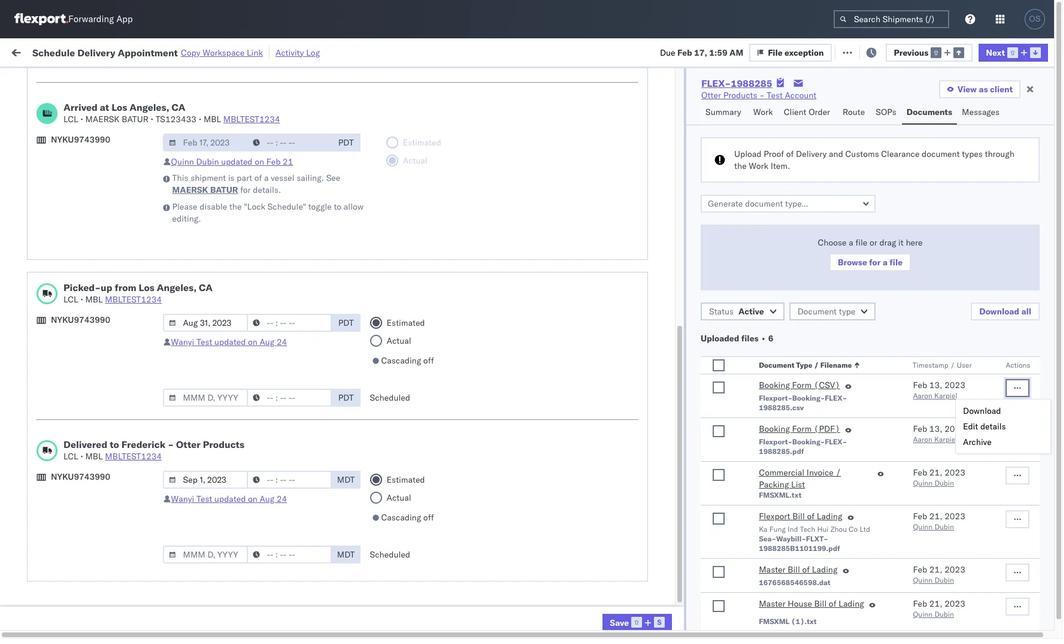Task type: describe. For each thing, give the bounding box(es) containing it.
0 horizontal spatial file
[[768, 47, 783, 58]]

6 schedule pickup from los angeles, ca button from the top
[[28, 620, 170, 639]]

3 flex-1977428 from the top
[[662, 363, 724, 374]]

maersk inside this shipment is part of a vessel sailing. see maersk batur for details.
[[172, 185, 208, 195]]

to inside please disable the "lock schedule" toggle to allow editing.
[[334, 201, 342, 212]]

pdt for 24
[[338, 318, 354, 328]]

pickup for fifth schedule pickup from los angeles, ca link from the bottom of the page
[[65, 304, 91, 315]]

1 air from the top
[[367, 416, 378, 427]]

upload proof of delivery
[[28, 416, 120, 426]]

1 schedule pickup from los angeles, ca link from the top
[[28, 145, 170, 169]]

flex-1919147
[[662, 443, 724, 453]]

(csv)
[[814, 380, 841, 391]]

6 schedule delivery appointment from the top
[[28, 574, 147, 585]]

aaron for (csv)
[[914, 391, 933, 400]]

3 flex-1911466 from the top
[[662, 522, 724, 532]]

sea-waybill-flxt- 1988285b1101199.pdf
[[759, 535, 841, 553]]

ocean fcl for fifth schedule pickup from los angeles, ca link from the bottom of the page
[[367, 311, 409, 322]]

0 horizontal spatial file
[[856, 237, 868, 248]]

fmsxml
[[759, 617, 790, 626]]

pickup for first confirm pickup from los angeles, ca "link" from the bottom
[[60, 357, 86, 368]]

c/o for schedule pickup from amsterdam airport schiphol, haarlemmermeer, netherlands
[[644, 601, 658, 612]]

mawb1234 for schedule delivery appointment
[[816, 205, 863, 216]]

0 vertical spatial actions
[[1019, 98, 1044, 107]]

2 vertical spatial bill
[[815, 599, 827, 609]]

13, for booking form (pdf)
[[930, 424, 943, 434]]

mbl for picked-up from los angeles, ca
[[85, 294, 103, 305]]

1891264
[[687, 311, 724, 322]]

karpiel for (csv)
[[935, 391, 958, 400]]

0 vertical spatial updated
[[221, 156, 253, 167]]

container numbers button
[[732, 90, 798, 112]]

6 ocean from the top
[[367, 363, 391, 374]]

cst, for upload proof of delivery link
[[234, 416, 253, 427]]

airport inside "schedule pickup from amsterdam airport schiphol, haarlemmermeer, netherlands"
[[28, 606, 54, 617]]

international for schedule pickup from amsterdam airport schiphol, haarlemmermeer, netherlands
[[578, 601, 627, 612]]

2:00
[[193, 390, 211, 401]]

scheduled for picked-up from los angeles, ca
[[370, 393, 410, 403]]

Generate document type... text field
[[701, 195, 876, 213]]

from for second schedule pickup from los angeles, ca link
[[93, 251, 111, 262]]

work,
[[127, 74, 146, 83]]

angeles, for second schedule pickup from los angeles, ca link
[[129, 251, 162, 262]]

pickup for 6th schedule pickup from los angeles, ca link from the top of the page
[[65, 489, 91, 499]]

3 test from the top
[[966, 548, 981, 559]]

master house bill of lading
[[759, 599, 865, 609]]

quinn for 1676568546598.dat
[[914, 576, 933, 585]]

schedule pickup from los angeles international airport
[[28, 172, 159, 195]]

0 vertical spatial flex-1988285
[[702, 77, 773, 89]]

4 -- from the top
[[816, 522, 827, 532]]

document type / filename button
[[757, 358, 890, 370]]

log
[[306, 47, 320, 58]]

uploaded
[[701, 333, 740, 344]]

4 schedule delivery appointment button from the top
[[28, 520, 147, 534]]

the inside upload proof of delivery and customs clearance document types through the work item.
[[735, 161, 747, 171]]

documents button
[[902, 101, 958, 125]]

booking- for (csv)
[[793, 394, 825, 403]]

2 schedule pickup from los angeles, ca link from the top
[[28, 251, 170, 275]]

3 bicu1234565, demu1232567 from the top
[[738, 521, 860, 532]]

this shipment is part of a vessel sailing. see maersk batur for details.
[[172, 173, 341, 195]]

1 maeu1234567 from the top
[[738, 284, 799, 295]]

lcl inside 'delivered to frederick - otter products lcl • mbl mbltest1234'
[[64, 451, 78, 462]]

wanyi test updated on aug 24 button for ca
[[171, 337, 287, 348]]

1:59 am cst, feb 24, 2023
[[193, 337, 303, 348]]

work
[[34, 43, 65, 60]]

files
[[742, 333, 759, 344]]

ca for 1:59 am cst, feb 17, 2023 confirm pickup from los angeles, ca "link"
[[28, 132, 39, 142]]

1 bicu1234565, demu1232567 from the top
[[738, 469, 860, 479]]

os
[[1030, 14, 1041, 23]]

wi for schedule delivery appointment link for flex-1911466
[[995, 548, 1004, 559]]

master bill of lading link
[[759, 564, 838, 578]]

upload customs clearance documents button
[[28, 224, 170, 250]]

1 -- : -- -- text field from the top
[[247, 134, 332, 152]]

los for confirm pickup from los angeles, ca "link" related to 1:59 am cst, feb 24, 2023
[[108, 330, 122, 341]]

pickup for 1st schedule pickup from los angeles, ca link from the bottom
[[65, 621, 91, 631]]

wanyi test updated on aug 24 button for products
[[171, 494, 287, 505]]

fung
[[770, 525, 786, 534]]

21, for sea-waybill-flxt- 1988285b1101199.pdf
[[930, 511, 943, 522]]

schedule pickup from los angeles, ca for 4th schedule pickup from los angeles, ca link from the bottom of the page
[[28, 436, 162, 459]]

1 -- from the top
[[816, 443, 827, 453]]

angeles, inside arrived at los angeles, ca lcl • maersk batur • ts123433 • mbl mbltest1234
[[130, 101, 169, 113]]

2001714 for schedule delivery appointment
[[687, 205, 724, 216]]

clearance inside upload proof of delivery and customs clearance document types through the work item.
[[882, 149, 920, 159]]

from for 4th schedule pickup from los angeles, ca link from the bottom of the page
[[93, 436, 111, 447]]

archive
[[964, 437, 992, 448]]

customs inside "upload customs clearance documents"
[[57, 225, 91, 236]]

/ inside button
[[951, 361, 956, 370]]

0 horizontal spatial exception
[[785, 47, 824, 58]]

3 schedule pickup from los angeles, ca button from the top
[[28, 304, 170, 329]]

integration test account - western digital for schedule delivery appointment
[[523, 205, 684, 216]]

type
[[797, 361, 813, 370]]

0 vertical spatial for
[[115, 74, 125, 83]]

flex-2001714 for schedule pickup from los angeles international airport
[[662, 179, 724, 190]]

proof for upload proof of delivery
[[57, 416, 77, 426]]

testmbl123
[[816, 126, 869, 137]]

house
[[788, 599, 813, 609]]

: for snoozed
[[278, 74, 281, 83]]

1 horizontal spatial file exception
[[859, 46, 915, 57]]

client
[[991, 84, 1013, 95]]

summary button
[[701, 101, 749, 125]]

11:00
[[193, 416, 216, 427]]

types
[[962, 149, 983, 159]]

flexport. image
[[14, 13, 68, 25]]

karl lagerfeld international b.v c/o bleckmann for schedule delivery appointment
[[523, 574, 703, 585]]

1 schedule pickup from los angeles, ca button from the top
[[28, 145, 170, 170]]

batch action
[[996, 46, 1048, 57]]

choose a file or drag it here
[[818, 237, 923, 248]]

it
[[899, 237, 904, 248]]

sea-
[[759, 535, 777, 544]]

2 resize handle column header from the left
[[304, 93, 319, 639]]

3 confirm pickup from los angeles, ca button from the top
[[28, 356, 170, 381]]

work inside upload proof of delivery and customs clearance document types through the work item.
[[749, 161, 769, 171]]

fcl for schedule delivery appointment link for flex-1911466
[[393, 548, 409, 559]]

download all
[[980, 306, 1032, 317]]

booking for booking form (csv)
[[759, 380, 790, 391]]

angeles, for 3rd schedule pickup from los angeles, ca link from the bottom of the page
[[129, 462, 162, 473]]

bleckmann for schedule delivery appointment
[[661, 574, 703, 585]]

flexport-booking-flex- 1988285.csv
[[759, 394, 847, 412]]

details
[[981, 421, 1007, 432]]

forwarding app link
[[14, 13, 133, 25]]

upload proof of delivery link
[[28, 415, 120, 427]]

los for first schedule pickup from los angeles, ca link
[[113, 146, 126, 157]]

3 confirm pickup from los angeles, ca from the top
[[28, 357, 157, 380]]

3 flxt00001977428a from the top
[[816, 363, 899, 374]]

3 resize handle column header from the left
[[346, 93, 361, 639]]

download edit details archive
[[964, 406, 1007, 448]]

1:59 for 6th schedule pickup from los angeles, ca link from the top of the page
[[193, 495, 211, 506]]

work button
[[749, 101, 779, 125]]

updated for delivered to frederick - otter products
[[215, 494, 246, 505]]

schedule delivery appointment button for flex-1977428
[[28, 283, 147, 296]]

1 mdt from the top
[[337, 475, 355, 485]]

4 schedule pickup from los angeles, ca link from the top
[[28, 435, 170, 459]]

1 resize handle column header from the left
[[171, 93, 186, 639]]

3 confirm from the top
[[28, 357, 58, 368]]

flex-1988285 link
[[702, 77, 773, 89]]

1 vertical spatial a
[[849, 237, 854, 248]]

4 schedule delivery appointment from the top
[[28, 521, 147, 532]]

2 maeu1234567 from the top
[[738, 363, 799, 374]]

route button
[[838, 101, 871, 125]]

flex- inside the 'flexport-booking-flex- 1988285.csv'
[[825, 394, 847, 403]]

4 mmm d, yyyy text field from the top
[[163, 546, 248, 564]]

1 horizontal spatial exception
[[875, 46, 915, 57]]

fmsxml (1).txt
[[759, 617, 817, 626]]

1977428 for schedule pickup from los angeles, ca
[[687, 258, 724, 269]]

• left ts123433
[[151, 114, 154, 125]]

3 bicu1234565, from the top
[[738, 521, 797, 532]]

wanyi test updated on aug 24 for ca
[[171, 337, 287, 348]]

flxt-
[[807, 535, 829, 544]]

angeles, inside picked-up from los angeles, ca lcl • mbl mbltest1234
[[157, 282, 197, 294]]

netherlands
[[28, 618, 74, 629]]

cst, for flex-1977428 schedule delivery appointment link
[[228, 284, 247, 295]]

upload proof of delivery and customs clearance document types through the work item.
[[735, 149, 1015, 171]]

flex-2097290 for schedule pickup from amsterdam airport schiphol, haarlemmermeer, netherlands
[[662, 601, 724, 612]]

4 1911466 from the top
[[687, 548, 724, 559]]

• inside picked-up from los angeles, ca lcl • mbl mbltest1234
[[80, 294, 83, 305]]

0 vertical spatial otter
[[702, 90, 722, 101]]

2 team from the top
[[1006, 522, 1025, 532]]

4 schedule delivery appointment link from the top
[[28, 520, 147, 532]]

at for arrived
[[100, 101, 109, 113]]

1 honeywell - test account from the left
[[445, 258, 543, 269]]

2 vertical spatial lading
[[839, 599, 865, 609]]

international inside schedule pickup from los angeles international airport
[[28, 184, 76, 195]]

1 honeywell from the left
[[445, 258, 484, 269]]

∙
[[761, 333, 767, 344]]

batur inside arrived at los angeles, ca lcl • maersk batur • ts123433 • mbl mbltest1234
[[122, 114, 149, 125]]

1 horizontal spatial 1988285
[[731, 77, 773, 89]]

shipment
[[191, 173, 226, 183]]

1911408 for 2:00 am cst, feb 25, 2023
[[687, 390, 724, 401]]

arrived at los angeles, ca lcl • maersk batur • ts123433 • mbl mbltest1234
[[64, 101, 280, 125]]

flex-1891264
[[662, 311, 724, 322]]

products inside otter products - test account link
[[724, 90, 758, 101]]

ocean for second schedule pickup from los angeles, ca link
[[367, 258, 391, 269]]

angeles, for 1st schedule pickup from los angeles, ca link from the bottom
[[129, 621, 162, 631]]

4 schedule pickup from los angeles, ca button from the top
[[28, 462, 170, 487]]

my
[[12, 43, 31, 60]]

schedule delivery appointment link for flex-1911408
[[28, 99, 147, 111]]

timestamp / user button
[[911, 358, 982, 370]]

pm for schedule pickup from los angeles international airport link
[[213, 179, 226, 190]]

"lock
[[244, 201, 266, 212]]

or
[[870, 237, 878, 248]]

3 1911466 from the top
[[687, 522, 724, 532]]

disable
[[200, 201, 227, 212]]

a inside button
[[883, 257, 888, 268]]

3, for 6th schedule pickup from los angeles, ca link from the top of the page
[[268, 495, 276, 506]]

a inside this shipment is part of a vessel sailing. see maersk batur for details.
[[264, 173, 269, 183]]

karpiel for (pdf)
[[935, 435, 958, 444]]

schedule pickup from amsterdam airport schiphol, haarlemmermeer, netherlands link
[[28, 594, 170, 629]]

6 schedule delivery appointment link from the top
[[28, 573, 147, 585]]

1 20 from the top
[[983, 100, 993, 111]]

mar for 6th schedule pickup from los angeles, ca link from the top of the page
[[250, 495, 266, 506]]

invoice
[[807, 467, 834, 478]]

status for status : ready for work, blocked, in progress
[[66, 74, 87, 83]]

nyku9743990 down mofu0618318
[[738, 152, 797, 163]]

1:59 am cst, feb 28, 2023
[[193, 443, 303, 453]]

upload for upload customs clearance documents
[[28, 225, 55, 236]]

master house bill of lading link
[[759, 598, 865, 612]]

1 1911408 from the top
[[687, 100, 724, 111]]

please
[[172, 201, 198, 212]]

Search Shipments (/) text field
[[834, 10, 950, 28]]

2 bicu1234565, demu1232567 from the top
[[738, 495, 860, 506]]

2 schedule pickup from los angeles, ca button from the top
[[28, 251, 170, 276]]

delivery inside upload proof of delivery and customs clearance document types through the work item.
[[796, 149, 827, 159]]

off for delivered to frederick - otter products
[[424, 512, 434, 523]]

activity log button
[[276, 46, 320, 59]]

maersk inside arrived at los angeles, ca lcl • maersk batur • ts123433 • mbl mbltest1234
[[85, 114, 120, 125]]

• right ts123433
[[199, 114, 202, 125]]

otter products - test account link
[[702, 89, 817, 101]]

forwarding app
[[68, 13, 133, 25]]

7 resize handle column header from the left
[[718, 93, 732, 639]]

MMM D, YYYY text field
[[163, 389, 248, 407]]

10 ocean from the top
[[367, 522, 391, 532]]

snoozed : no
[[251, 74, 293, 83]]

mbltest1234 inside picked-up from los angeles, ca lcl • mbl mbltest1234
[[105, 294, 162, 305]]

17, right due
[[695, 47, 708, 58]]

schedule delivery appointment link for flex-1911466
[[28, 547, 147, 559]]

5 resize handle column header from the left
[[502, 93, 517, 639]]

(pdf)
[[814, 424, 841, 434]]

forwarding
[[68, 13, 114, 25]]

ready
[[92, 74, 113, 83]]

4 resize handle column header from the left
[[424, 93, 439, 639]]

2 test from the top
[[966, 522, 981, 532]]

ca inside picked-up from los angeles, ca lcl • mbl mbltest1234
[[199, 282, 213, 294]]

6 schedule pickup from los angeles, ca link from the top
[[28, 488, 170, 512]]

1 horizontal spatial file
[[859, 46, 873, 57]]

schedule pickup from los angeles, ca for fifth schedule pickup from los angeles, ca link from the bottom of the page
[[28, 304, 162, 327]]

3 confirm pickup from los angeles, ca link from the top
[[28, 356, 170, 380]]

mbltest1234 inside arrived at los angeles, ca lcl • maersk batur • ts123433 • mbl mbltest1234
[[223, 114, 280, 125]]

booking form (csv) link
[[759, 379, 841, 394]]

order
[[809, 107, 831, 117]]

• inside 'delivered to frederick - otter products lcl • mbl mbltest1234'
[[80, 451, 83, 462]]

from for 3rd schedule pickup from los angeles, ca link from the bottom of the page
[[93, 462, 111, 473]]

2 20 from the top
[[983, 522, 993, 532]]

2 test 20 wi team assignmen from the top
[[966, 522, 1064, 532]]

confirm pickup from los angeles, ca button for 1:59 am cst, feb 17, 2023
[[28, 119, 170, 144]]

dubin for sea-waybill-flxt- 1988285b1101199.pdf
[[935, 523, 955, 532]]

los inside picked-up from los angeles, ca lcl • mbl mbltest1234
[[139, 282, 154, 294]]

timestamp / user
[[914, 361, 973, 370]]

sops button
[[871, 101, 902, 125]]

editing.
[[172, 213, 201, 224]]

view
[[958, 84, 977, 95]]

1 vertical spatial actions
[[1006, 361, 1031, 370]]

of right the house
[[829, 599, 837, 609]]

12:44 pm cst, mar 3, 2023 for schedule pickup from amsterdam airport schiphol, haarlemmermeer, netherlands
[[193, 601, 303, 612]]

mawb1234 for schedule pickup from los angeles international airport
[[816, 179, 863, 190]]

3 20 from the top
[[983, 548, 993, 559]]

document for document type
[[798, 306, 837, 317]]

document
[[922, 149, 960, 159]]

up
[[101, 282, 112, 294]]

commercial invoice / packing list link
[[759, 467, 873, 491]]

bicu1234565, for schedule delivery appointment link for flex-1911466
[[738, 548, 797, 559]]

is
[[228, 173, 235, 183]]

-- : -- -- text field for pdt
[[247, 314, 332, 332]]

from for 1st schedule pickup from los angeles, ca link from the bottom
[[93, 621, 111, 631]]

1 1911466 from the top
[[687, 469, 724, 480]]

co
[[849, 525, 858, 534]]

schedule delivery appointment for flex-1911408
[[28, 99, 147, 110]]

1:59 for confirm pickup from los angeles, ca "link" related to 1:59 am cst, feb 24, 2023
[[193, 337, 211, 348]]

maersk batur link
[[172, 184, 238, 196]]

quinn for fmsxml (1).txt
[[914, 610, 933, 619]]

los for fifth schedule pickup from los angeles, ca link from the bottom of the page
[[113, 304, 126, 315]]

1 test from the top
[[966, 100, 981, 111]]

flexport bill of lading
[[759, 511, 843, 522]]

los for 4th schedule pickup from los angeles, ca link from the bottom of the page
[[113, 436, 126, 447]]

download for all
[[980, 306, 1020, 317]]

quinn dubin updated on feb 21 button
[[171, 156, 293, 167]]

for inside this shipment is part of a vessel sailing. see maersk batur for details.
[[240, 185, 251, 195]]

1 flex-1911408 from the top
[[662, 100, 724, 111]]

017482927423 for upload proof of delivery
[[816, 416, 879, 427]]

my work
[[12, 43, 65, 60]]

container numbers
[[738, 93, 770, 111]]

team for schedule delivery appointment link for flex-1911466
[[1006, 548, 1025, 559]]

los inside arrived at los angeles, ca lcl • maersk batur • ts123433 • mbl mbltest1234
[[112, 101, 127, 113]]

cst, for fifth schedule pickup from los angeles, ca link from the bottom of the page
[[229, 311, 248, 322]]

of for master bill of lading
[[803, 565, 810, 575]]

am for confirm pickup from los angeles, ca button for 1:59 am cst, feb 17, 2023
[[213, 126, 227, 137]]

17, for schedule delivery appointment
[[266, 205, 279, 216]]

11 resize handle column header from the left
[[1033, 93, 1048, 639]]

activity log
[[276, 47, 320, 58]]

toggle
[[308, 201, 332, 212]]

• down arrived at left top
[[80, 114, 83, 125]]

10 resize handle column header from the left
[[1024, 93, 1038, 639]]

2 1911466 from the top
[[687, 495, 724, 506]]

delivery inside 'button'
[[89, 416, 120, 426]]

3 ocean lcl from the top
[[367, 363, 408, 374]]

7 schedule pickup from los angeles, ca link from the top
[[28, 620, 170, 639]]

part
[[237, 173, 252, 183]]

next button
[[979, 43, 1049, 61]]

mbltest1234 down testmbl123
[[816, 153, 873, 163]]

7 ocean fcl from the top
[[367, 522, 409, 532]]

6
[[769, 333, 774, 344]]



Task type: vqa. For each thing, say whether or not it's contained in the screenshot.
Active
yes



Task type: locate. For each thing, give the bounding box(es) containing it.
(0)
[[195, 46, 211, 57]]

frederick
[[121, 439, 166, 451]]

flex-1977428 button
[[642, 255, 726, 272], [642, 255, 726, 272], [642, 281, 726, 298], [642, 281, 726, 298], [642, 360, 726, 377], [642, 360, 726, 377]]

: for status
[[87, 74, 89, 83]]

status for status active
[[710, 306, 734, 317]]

schedule for schedule delivery appointment link related to flex-2001714
[[28, 205, 63, 215]]

schedule delivery appointment for flex-2001714
[[28, 205, 147, 215]]

feb 13, 2023 aaron karpiel down timestamp / user on the bottom right of page
[[914, 380, 966, 400]]

2 -- : -- -- text field from the top
[[247, 471, 332, 489]]

2 feb 13, 2023 aaron karpiel from the top
[[914, 424, 966, 444]]

1 booking from the top
[[759, 380, 790, 391]]

5 schedule pickup from los angeles, ca button from the top
[[28, 488, 170, 513]]

ocean fcl for the confirm delivery link
[[367, 390, 409, 401]]

aug down 22,
[[260, 337, 275, 348]]

appointment for 6th schedule delivery appointment link
[[98, 574, 147, 585]]

6 schedule pickup from los angeles, ca from the top
[[28, 489, 162, 511]]

actions right 'user'
[[1006, 361, 1031, 370]]

nyku9743990
[[51, 134, 110, 145], [738, 152, 797, 163], [51, 315, 110, 325], [51, 472, 110, 482]]

0 vertical spatial customs
[[846, 149, 880, 159]]

07492792403 up "(1).txt"
[[816, 601, 873, 612]]

/ for commercial invoice / packing list
[[836, 467, 841, 478]]

los for schedule pickup from los angeles international airport link
[[113, 172, 126, 183]]

lading right the house
[[839, 599, 865, 609]]

17, up the vessel
[[267, 126, 280, 137]]

0 vertical spatial western
[[625, 179, 657, 190]]

lading down flxt-
[[812, 565, 838, 575]]

2 wi from the top
[[995, 522, 1004, 532]]

file exception down search shipments (/) text field
[[859, 46, 915, 57]]

2 flex-1977428 from the top
[[662, 284, 724, 295]]

feb 21, 2023 quinn dubin for fmsxml.txt
[[914, 467, 966, 488]]

0 vertical spatial file
[[856, 237, 868, 248]]

3 schedule pickup from los angeles, ca link from the top
[[28, 304, 170, 327]]

cst, for second schedule pickup from los angeles, ca link
[[228, 258, 247, 269]]

1 vertical spatial 017482927423
[[816, 416, 879, 427]]

2 : from the left
[[278, 74, 281, 83]]

1977428
[[687, 258, 724, 269], [687, 284, 724, 295], [687, 363, 724, 374]]

pickup
[[60, 120, 86, 130], [65, 146, 91, 157], [65, 172, 91, 183], [65, 251, 91, 262], [65, 304, 91, 315], [60, 330, 86, 341], [60, 357, 86, 368], [65, 436, 91, 447], [65, 462, 91, 473], [65, 489, 91, 499], [65, 594, 91, 605], [65, 621, 91, 631]]

flxt00001977428a down choose a file or drag it here
[[816, 258, 899, 269]]

schedule for schedule delivery appointment link for flex-1911466
[[28, 547, 63, 558]]

on left 24,
[[248, 337, 258, 348]]

otter
[[702, 90, 722, 101], [176, 439, 201, 451]]

2:30 pm cst, feb 17, 2023 for schedule pickup from los angeles international airport
[[193, 179, 302, 190]]

mdt
[[337, 475, 355, 485], [337, 550, 355, 560]]

flex-1911408 up flex-1919147
[[662, 390, 724, 401]]

4 ocean fcl from the top
[[367, 390, 409, 401]]

2:30 pm cst, feb 17, 2023 up "lock
[[193, 179, 302, 190]]

file down it
[[890, 257, 903, 268]]

1 flex-2097290 from the top
[[662, 574, 724, 585]]

3 mmm d, yyyy text field from the top
[[163, 471, 248, 489]]

schedule inside schedule pickup from los angeles international airport
[[28, 172, 63, 183]]

2:00 am cst, feb 25, 2023
[[193, 390, 303, 401]]

-- up flxt-
[[816, 522, 827, 532]]

1 cascading off from the top
[[381, 355, 434, 366]]

2 vertical spatial a
[[883, 257, 888, 268]]

aug for picked-up from los angeles, ca
[[260, 337, 275, 348]]

0 horizontal spatial document
[[759, 361, 795, 370]]

pm for flex-1977428 schedule delivery appointment link
[[213, 284, 226, 295]]

2 honeywell - test account from the left
[[523, 258, 621, 269]]

resize handle column header
[[171, 93, 186, 639], [304, 93, 319, 639], [346, 93, 361, 639], [424, 93, 439, 639], [502, 93, 517, 639], [622, 93, 636, 639], [718, 93, 732, 639], [796, 93, 810, 639], [946, 93, 960, 639], [1024, 93, 1038, 639], [1033, 93, 1048, 639]]

risk
[[248, 46, 262, 57]]

1 horizontal spatial documents
[[907, 107, 953, 117]]

wanyi test updated on aug 24 down 1:59 am cst, feb 22, 2023
[[171, 337, 287, 348]]

bicu1234565, down packing
[[738, 495, 797, 506]]

0 vertical spatial form
[[793, 380, 812, 391]]

numbers inside mbl/mawb numbers button
[[860, 98, 889, 107]]

1 2097290 from the top
[[687, 574, 724, 585]]

1 1:59 am cst, mar 3, 2023 from the top
[[193, 469, 299, 480]]

download up details
[[964, 406, 1002, 416]]

1 vertical spatial master
[[759, 599, 786, 609]]

maersk down this
[[172, 185, 208, 195]]

aaron for (pdf)
[[914, 435, 933, 444]]

container
[[738, 93, 770, 102]]

1 flex-1911466 from the top
[[662, 469, 724, 480]]

17,
[[695, 47, 708, 58], [267, 126, 280, 137], [267, 153, 280, 163], [266, 179, 279, 190], [266, 205, 279, 216]]

the inside please disable the "lock schedule" toggle to allow editing.
[[229, 201, 242, 212]]

pickup inside schedule pickup from los angeles international airport
[[65, 172, 91, 183]]

2 9:30 pm cst, feb 21, 2023 from the top
[[193, 284, 302, 295]]

ca for second schedule pickup from los angeles, ca link
[[28, 263, 39, 274]]

22,
[[267, 311, 280, 322]]

confirm pickup from los angeles, ca button up confirm delivery
[[28, 356, 170, 381]]

status
[[66, 74, 87, 83], [710, 306, 734, 317]]

2 vertical spatial flex-1977428
[[662, 363, 724, 374]]

-- down flxt-
[[816, 548, 827, 559]]

nyku9743990 down delivered
[[51, 472, 110, 482]]

2:30
[[193, 179, 211, 190], [193, 205, 211, 216]]

nyku9743990 for picked-up from los angeles, ca
[[51, 315, 110, 325]]

wanyi test updated on aug 24 button down 1:59 am cst, feb 28, 2023
[[171, 494, 287, 505]]

clearance left the document
[[882, 149, 920, 159]]

mbl inside picked-up from los angeles, ca lcl • mbl mbltest1234
[[85, 294, 103, 305]]

1 vertical spatial flxt00001977428a
[[816, 284, 899, 295]]

3, for schedule delivery appointment link for flex-1911466
[[268, 548, 276, 559]]

1 b.v from the top
[[629, 574, 642, 585]]

mbl down "picked-"
[[85, 294, 103, 305]]

flexport- inside flexport-booking-flex- 1988285.pdf
[[759, 437, 793, 446]]

ocean fcl for confirm pickup from los angeles, ca "link" related to 1:59 am cst, feb 24, 2023
[[367, 337, 409, 348]]

0 horizontal spatial 1988285
[[687, 153, 724, 163]]

0 vertical spatial mawb1234
[[816, 179, 863, 190]]

1:59 for 3rd schedule pickup from los angeles, ca link from the bottom of the page
[[193, 469, 211, 480]]

details.
[[253, 185, 281, 195]]

7 ocean from the top
[[367, 390, 391, 401]]

picked-
[[64, 282, 101, 294]]

0 vertical spatial international
[[28, 184, 76, 195]]

3 air from the top
[[367, 601, 378, 612]]

-- right "list"
[[816, 469, 827, 480]]

nyku9743990 for arrived at los angeles, ca
[[51, 134, 110, 145]]

• down delivered
[[80, 451, 83, 462]]

flex-1911408 down flex-1891264 at the right
[[662, 337, 724, 348]]

at left link on the left
[[239, 46, 246, 57]]

confirm for 2:00 am cst, feb 25, 2023
[[28, 389, 58, 400]]

1 9:30 from the top
[[193, 258, 211, 269]]

flxt00001977428a
[[816, 258, 899, 269], [816, 284, 899, 295], [816, 363, 899, 374]]

schedule delivery appointment button for flex-2001714
[[28, 204, 147, 217]]

3 ocean from the top
[[367, 258, 391, 269]]

2 bleckmann from the top
[[661, 601, 703, 612]]

batch
[[996, 46, 1020, 57]]

: left no in the top left of the page
[[278, 74, 281, 83]]

3 -- from the top
[[816, 495, 827, 506]]

cst, for first schedule pickup from los angeles, ca link
[[229, 153, 248, 163]]

1 feb 21, 2023 quinn dubin from the top
[[914, 467, 966, 488]]

mbltest1234 down up
[[105, 294, 162, 305]]

2 ocean lcl from the top
[[367, 258, 408, 269]]

import work button
[[97, 38, 157, 65]]

proof up item.
[[764, 149, 784, 159]]

upload
[[735, 149, 762, 159], [28, 225, 55, 236], [28, 416, 55, 426]]

through
[[985, 149, 1015, 159]]

1 vertical spatial flex-1977428
[[662, 284, 724, 295]]

customs right and
[[846, 149, 880, 159]]

1 vertical spatial international
[[578, 574, 627, 585]]

None checkbox
[[713, 469, 725, 481], [713, 513, 725, 525], [713, 600, 725, 612], [713, 469, 725, 481], [713, 513, 725, 525], [713, 600, 725, 612]]

lading up hui at the right bottom
[[817, 511, 843, 522]]

5 schedule pickup from los angeles, ca link from the top
[[28, 462, 170, 486]]

lcl inside picked-up from los angeles, ca lcl • mbl mbltest1234
[[64, 294, 78, 305]]

1:59 am cst, feb 17, 2023
[[193, 126, 303, 137], [193, 153, 303, 163]]

0 horizontal spatial numbers
[[738, 102, 768, 111]]

1 vertical spatial maeu1234567
[[738, 363, 799, 374]]

pm for schedule delivery appointment link related to flex-2001714
[[213, 205, 226, 216]]

2 vertical spatial 1911408
[[687, 390, 724, 401]]

of up delivered
[[80, 416, 87, 426]]

flexport bill of lading link
[[759, 511, 843, 525]]

of inside upload proof of delivery and customs clearance document types through the work item.
[[787, 149, 794, 159]]

on down 1:59 am cst, feb 28, 2023
[[248, 494, 258, 505]]

integration test account - western digital
[[523, 179, 684, 190], [523, 205, 684, 216]]

schedule for 4th schedule pickup from los angeles, ca link from the bottom of the page
[[28, 436, 63, 447]]

estimated for delivered to frederick - otter products
[[387, 475, 425, 485]]

2:30 right this
[[193, 179, 211, 190]]

-- for second schedule pickup from los angeles, ca button from the bottom
[[816, 495, 827, 506]]

1 vertical spatial 2001714
[[687, 205, 724, 216]]

western for schedule delivery appointment
[[625, 205, 657, 216]]

1 vertical spatial 1988285
[[687, 153, 724, 163]]

• down "picked-"
[[80, 294, 83, 305]]

6 schedule delivery appointment button from the top
[[28, 573, 147, 586]]

confirm pickup from los angeles, ca down arrived at left top
[[28, 120, 157, 142]]

flex-1988285
[[702, 77, 773, 89], [662, 153, 724, 163]]

1 vertical spatial confirm pickup from los angeles, ca button
[[28, 330, 170, 355]]

schedule pickup from los angeles, ca button
[[28, 145, 170, 170], [28, 251, 170, 276], [28, 304, 170, 329], [28, 462, 170, 487], [28, 488, 170, 513], [28, 620, 170, 639]]

ocean for fifth schedule pickup from los angeles, ca link from the bottom of the page
[[367, 311, 391, 322]]

clearance inside "upload customs clearance documents"
[[93, 225, 131, 236]]

angeles, for fifth schedule pickup from los angeles, ca link from the bottom of the page
[[129, 304, 162, 315]]

of inside 'button'
[[80, 416, 87, 426]]

mbltest1234 button down up
[[105, 294, 162, 305]]

as
[[979, 84, 989, 95]]

flexport
[[759, 511, 791, 522]]

1 vertical spatial assignmen
[[1027, 522, 1064, 532]]

1 mawb1234 from the top
[[816, 179, 863, 190]]

2 cascading off from the top
[[381, 512, 434, 523]]

1 confirm pickup from los angeles, ca from the top
[[28, 120, 157, 142]]

quinn dubin updated on feb 21
[[171, 156, 293, 167]]

bicu1234565, up fmsxml.txt
[[738, 469, 797, 479]]

-- : -- -- text field up the 11:00 am cst, feb 25, 2023
[[247, 389, 332, 407]]

2 honeywell from the left
[[523, 258, 562, 269]]

mbltest1234 down frederick
[[105, 451, 162, 462]]

1911408 up 2006134
[[687, 100, 724, 111]]

download inside button
[[980, 306, 1020, 317]]

maersk down workitem button
[[85, 114, 120, 125]]

1 vertical spatial maersk
[[172, 185, 208, 195]]

flex- inside flexport-booking-flex- 1988285.pdf
[[825, 437, 847, 446]]

from inside "schedule pickup from amsterdam airport schiphol, haarlemmermeer, netherlands"
[[93, 594, 111, 605]]

21, for fmsxml.txt
[[930, 467, 943, 478]]

/ inside button
[[815, 361, 819, 370]]

honeywell - test account
[[445, 258, 543, 269], [523, 258, 621, 269]]

los for 1st schedule pickup from los angeles, ca link from the bottom
[[113, 621, 126, 631]]

airport inside schedule pickup from los angeles international airport
[[78, 184, 105, 195]]

ocean fcl
[[367, 126, 409, 137], [367, 311, 409, 322], [367, 337, 409, 348], [367, 390, 409, 401], [367, 469, 409, 480], [367, 495, 409, 506], [367, 522, 409, 532], [367, 548, 409, 559]]

2 vertical spatial pdt
[[338, 393, 354, 403]]

1 vertical spatial ocean lcl
[[367, 258, 408, 269]]

07492792403 up master house bill of lading
[[816, 574, 873, 585]]

0 vertical spatial to
[[334, 201, 342, 212]]

file
[[856, 237, 868, 248], [890, 257, 903, 268]]

-- : -- -- text field for mdt
[[247, 471, 332, 489]]

1 confirm pickup from los angeles, ca button from the top
[[28, 119, 170, 144]]

mbl inside 'delivered to frederick - otter products lcl • mbl mbltest1234'
[[85, 451, 103, 462]]

wanyi for otter
[[171, 494, 194, 505]]

1 horizontal spatial file
[[890, 257, 903, 268]]

1:59 for 1:59 am cst, feb 17, 2023 confirm pickup from los angeles, ca "link"
[[193, 126, 211, 137]]

0 vertical spatial 9:30 pm cst, feb 21, 2023
[[193, 258, 302, 269]]

0 vertical spatial clearance
[[882, 149, 920, 159]]

24,
[[267, 337, 280, 348]]

schedule inside "schedule pickup from amsterdam airport schiphol, haarlemmermeer, netherlands"
[[28, 594, 63, 605]]

schedule pickup from los angeles, ca for first schedule pickup from los angeles, ca link
[[28, 146, 162, 169]]

flex-2006134
[[662, 126, 724, 137]]

a up 'details.'
[[264, 173, 269, 183]]

wanyi down 'delivered to frederick - otter products lcl • mbl mbltest1234'
[[171, 494, 194, 505]]

3 pdt from the top
[[338, 393, 354, 403]]

from inside picked-up from los angeles, ca lcl • mbl mbltest1234
[[115, 282, 136, 294]]

2 12:44 pm cst, mar 3, 2023 from the top
[[193, 601, 303, 612]]

1 vertical spatial upload
[[28, 225, 55, 236]]

5 schedule delivery appointment link from the top
[[28, 547, 147, 559]]

on up this shipment is part of a vessel sailing. see maersk batur for details.
[[255, 156, 264, 167]]

MMM D, YYYY text field
[[163, 134, 248, 152], [163, 314, 248, 332], [163, 471, 248, 489], [163, 546, 248, 564]]

mbltest1234
[[223, 114, 280, 125], [816, 153, 873, 163], [105, 294, 162, 305], [105, 451, 162, 462]]

ca for 6th schedule pickup from los angeles, ca link from the top of the page
[[28, 501, 39, 511]]

ca for first schedule pickup from los angeles, ca link
[[28, 158, 39, 169]]

9:30 down the editing.
[[193, 258, 211, 269]]

flex-2097290 for schedule delivery appointment
[[662, 574, 724, 585]]

lading for master bill of lading
[[812, 565, 838, 575]]

previous button
[[886, 43, 973, 61]]

the left "lock
[[229, 201, 242, 212]]

document type button
[[790, 303, 876, 321]]

1 schedule delivery appointment link from the top
[[28, 99, 147, 111]]

angeles, for 4th schedule pickup from los angeles, ca link from the bottom of the page
[[129, 436, 162, 447]]

please disable the "lock schedule" toggle to allow editing.
[[172, 201, 364, 224]]

document down 6
[[759, 361, 795, 370]]

confirm for 1:59 am cst, feb 24, 2023
[[28, 330, 58, 341]]

24 down 28,
[[277, 494, 287, 505]]

1 form from the top
[[793, 380, 812, 391]]

flex id
[[642, 98, 665, 107]]

2 mdt from the top
[[337, 550, 355, 560]]

confirm delivery button
[[28, 389, 91, 402]]

at inside arrived at los angeles, ca lcl • maersk batur • ts123433 • mbl mbltest1234
[[100, 101, 109, 113]]

master for master bill of lading
[[759, 565, 786, 575]]

confirm pickup from los angeles, ca button down up
[[28, 330, 170, 355]]

booking- inside flexport-booking-flex- 1988285.pdf
[[793, 437, 825, 446]]

2 ocean fcl from the top
[[367, 311, 409, 322]]

nyku9743990 down arrived at left top
[[51, 134, 110, 145]]

1 vertical spatial demo123
[[816, 390, 857, 401]]

flex-1911408 for 1:59 am cst, feb 24, 2023
[[662, 337, 724, 348]]

0 vertical spatial assignmen
[[1027, 100, 1064, 111]]

wanyi for angeles,
[[171, 337, 194, 348]]

1 vertical spatial wanyi
[[171, 494, 194, 505]]

lagerfeld for schedule delivery appointment
[[540, 574, 576, 585]]

bicu1234565, for 3rd schedule pickup from los angeles, ca link from the bottom of the page
[[738, 469, 797, 479]]

pickup inside "schedule pickup from amsterdam airport schiphol, haarlemmermeer, netherlands"
[[65, 594, 91, 605]]

1 24 from the top
[[277, 337, 287, 348]]

1 vertical spatial form
[[793, 424, 812, 434]]

team for flex-1911408's schedule delivery appointment link
[[1006, 100, 1025, 111]]

2 aug from the top
[[260, 494, 275, 505]]

mbl right ts123433
[[204, 114, 221, 125]]

1 07492792403 from the top
[[816, 574, 873, 585]]

1 vertical spatial status
[[710, 306, 734, 317]]

file exception up otter products - test account link
[[768, 47, 824, 58]]

proof inside upload proof of delivery and customs clearance document types through the work item.
[[764, 149, 784, 159]]

0 vertical spatial booking
[[759, 380, 790, 391]]

of right the "part"
[[255, 173, 262, 183]]

1 vertical spatial 1911408
[[687, 337, 724, 348]]

0 vertical spatial 1988285
[[731, 77, 773, 89]]

1 wi from the top
[[995, 100, 1004, 111]]

1 horizontal spatial maersk
[[172, 185, 208, 195]]

scheduled
[[370, 393, 410, 403], [370, 550, 410, 560]]

4 fcl from the top
[[393, 390, 409, 401]]

9 resize handle column header from the left
[[946, 93, 960, 639]]

1 vertical spatial file
[[890, 257, 903, 268]]

client order
[[784, 107, 831, 117]]

1 vertical spatial b.v
[[629, 601, 642, 612]]

to inside 'delivered to frederick - otter products lcl • mbl mbltest1234'
[[110, 439, 119, 451]]

1 confirm from the top
[[28, 120, 58, 130]]

delivery inside button
[[60, 389, 91, 400]]

of up 1676568546598.dat
[[803, 565, 810, 575]]

updated for picked-up from los angeles, ca
[[215, 337, 246, 348]]

0 vertical spatial test
[[966, 100, 981, 111]]

2 horizontal spatial a
[[883, 257, 888, 268]]

karl lagerfeld international b.v c/o bleckmann for schedule pickup from amsterdam airport schiphol, haarlemmermeer, netherlands
[[523, 601, 703, 612]]

pickup for first schedule pickup from los angeles, ca link
[[65, 146, 91, 157]]

1 assignmen from the top
[[1027, 100, 1064, 111]]

tech
[[800, 525, 816, 534]]

mbl inside arrived at los angeles, ca lcl • maersk batur • ts123433 • mbl mbltest1234
[[204, 114, 221, 125]]

4 flex-1911466 from the top
[[662, 548, 724, 559]]

feb 13, 2023 aaron karpiel for (csv)
[[914, 380, 966, 400]]

flex-2006134 button
[[642, 123, 726, 140], [642, 123, 726, 140]]

schedule for 3rd schedule pickup from los angeles, ca link from the bottom of the page
[[28, 462, 63, 473]]

17, left 21
[[267, 153, 280, 163]]

7 schedule pickup from los angeles, ca from the top
[[28, 621, 162, 639]]

customs down schedule pickup from los angeles international airport
[[57, 225, 91, 236]]

mbltest1234 inside 'delivered to frederick - otter products lcl • mbl mbltest1234'
[[105, 451, 162, 462]]

1:59 for fifth schedule pickup from los angeles, ca link from the bottom of the page
[[193, 311, 211, 322]]

:
[[87, 74, 89, 83], [278, 74, 281, 83]]

sailing.
[[297, 173, 324, 183]]

on
[[294, 46, 303, 57], [255, 156, 264, 167], [248, 337, 258, 348], [248, 494, 258, 505]]

1 1:59 am cst, feb 17, 2023 from the top
[[193, 126, 303, 137]]

waybill-
[[777, 535, 807, 544]]

status : ready for work, blocked, in progress
[[66, 74, 218, 83]]

0 horizontal spatial file exception
[[768, 47, 824, 58]]

fcl for 3rd schedule pickup from los angeles, ca link from the bottom of the page
[[393, 469, 409, 480]]

schedule for second schedule pickup from los angeles, ca link
[[28, 251, 63, 262]]

17, right "lock
[[266, 205, 279, 216]]

2:30 down maersk batur link
[[193, 205, 211, 216]]

3 test 20 wi team assignmen from the top
[[966, 548, 1064, 559]]

2 vertical spatial test 20 wi team assignmen
[[966, 548, 1064, 559]]

0 horizontal spatial the
[[229, 201, 242, 212]]

ocean for first schedule pickup from los angeles, ca link
[[367, 153, 391, 163]]

1 horizontal spatial numbers
[[860, 98, 889, 107]]

customs inside upload proof of delivery and customs clearance document types through the work item.
[[846, 149, 880, 159]]

feb 13, 2023 aaron karpiel
[[914, 380, 966, 400], [914, 424, 966, 444]]

booking- inside the 'flexport-booking-flex- 1988285.csv'
[[793, 394, 825, 403]]

test
[[767, 90, 783, 101], [566, 179, 582, 190], [566, 205, 582, 216], [566, 232, 582, 242], [494, 258, 510, 269], [572, 258, 588, 269], [197, 337, 212, 348], [488, 416, 504, 427], [566, 416, 582, 427], [197, 494, 212, 505]]

0 vertical spatial cascading
[[381, 355, 421, 366]]

a down drag
[[883, 257, 888, 268]]

1 horizontal spatial /
[[836, 467, 841, 478]]

1 pdt from the top
[[338, 137, 354, 148]]

1988285 down 2006134
[[687, 153, 724, 163]]

1:59 am cst, feb 17, 2023 up the "part"
[[193, 153, 303, 163]]

numbers inside container numbers
[[738, 102, 768, 111]]

upload customs clearance documents link
[[28, 224, 170, 248]]

1 vertical spatial 1:59 am cst, mar 3, 2023
[[193, 495, 299, 506]]

aaron down timestamp
[[914, 391, 933, 400]]

from inside schedule pickup from los angeles international airport
[[93, 172, 111, 183]]

0 horizontal spatial airport
[[28, 606, 54, 617]]

0 vertical spatial lading
[[817, 511, 843, 522]]

schedule pickup from los angeles, ca
[[28, 146, 162, 169], [28, 251, 162, 274], [28, 304, 162, 327], [28, 436, 162, 459], [28, 462, 162, 485], [28, 489, 162, 511], [28, 621, 162, 639]]

for
[[115, 74, 125, 83], [240, 185, 251, 195], [870, 257, 881, 268]]

1:59 am cst, mar 3, 2023 for 6th schedule pickup from los angeles, ca link from the top of the page
[[193, 495, 299, 506]]

flex-1911408 up 'flex-2006134'
[[662, 100, 724, 111]]

4 bicu1234565, from the top
[[738, 548, 797, 559]]

/ right invoice
[[836, 467, 841, 478]]

airport up upload customs clearance documents link
[[78, 184, 105, 195]]

1 vertical spatial flex-1988285
[[662, 153, 724, 163]]

: left ready
[[87, 74, 89, 83]]

wanyi test updated on aug 24 down 1:59 am cst, feb 28, 2023
[[171, 494, 287, 505]]

operator
[[966, 98, 995, 107]]

0 vertical spatial confirm pickup from los angeles, ca
[[28, 120, 157, 142]]

work left item.
[[749, 161, 769, 171]]

flxt00001977428a up (csv)
[[816, 363, 899, 374]]

test 20 wi team assignmen for flex-1911408's schedule delivery appointment link
[[966, 100, 1064, 111]]

8 fcl from the top
[[393, 548, 409, 559]]

schedule delivery appointment for flex-1977428
[[28, 284, 147, 295]]

bill up 1676568546598.dat
[[788, 565, 801, 575]]

flexport- up 1988285.csv
[[759, 394, 793, 403]]

2 pdt from the top
[[338, 318, 354, 328]]

due
[[660, 47, 676, 58]]

on for quinn dubin updated on feb 21 button
[[255, 156, 264, 167]]

1:59 am cst, mar 3, 2023
[[193, 469, 299, 480], [193, 495, 299, 506], [193, 548, 299, 559]]

products inside 'delivered to frederick - otter products lcl • mbl mbltest1234'
[[203, 439, 245, 451]]

browse for a file button
[[830, 253, 912, 271]]

documents inside "upload customs clearance documents"
[[28, 237, 71, 248]]

0 vertical spatial wi
[[995, 100, 1004, 111]]

angeles
[[129, 172, 159, 183]]

mbltest1234 button down snoozed
[[223, 114, 280, 125]]

ltd
[[860, 525, 871, 534]]

25, for 11:00 am cst, feb 25, 2023
[[272, 416, 285, 427]]

copy workspace link button
[[181, 47, 263, 58]]

actual for picked-up from los angeles, ca
[[387, 336, 411, 346]]

clearance down schedule pickup from los angeles international airport button
[[93, 225, 131, 236]]

mbltest1234 down snoozed
[[223, 114, 280, 125]]

9:30 up 1:59 am cst, feb 22, 2023
[[193, 284, 211, 295]]

schedule pickup from los angeles, ca for 3rd schedule pickup from los angeles, ca link from the bottom of the page
[[28, 462, 162, 485]]

2 vertical spatial confirm pickup from los angeles, ca
[[28, 357, 157, 380]]

2 9:30 from the top
[[193, 284, 211, 295]]

2:30 pm cst, feb 17, 2023
[[193, 179, 302, 190], [193, 205, 302, 216]]

0 vertical spatial 2:30
[[193, 179, 211, 190]]

1 flex-1977428 from the top
[[662, 258, 724, 269]]

dubin for 1676568546598.dat
[[935, 576, 955, 585]]

1 vertical spatial c/o
[[644, 601, 658, 612]]

1 vertical spatial mbltest1234 button
[[105, 294, 162, 305]]

1 vertical spatial lading
[[812, 565, 838, 575]]

1 vertical spatial the
[[229, 201, 242, 212]]

8 resize handle column header from the left
[[796, 93, 810, 639]]

1 vertical spatial estimated
[[387, 475, 425, 485]]

of up item.
[[787, 149, 794, 159]]

1 horizontal spatial for
[[240, 185, 251, 195]]

3 team from the top
[[1006, 548, 1025, 559]]

upload proof of delivery button
[[28, 415, 120, 428]]

batch action button
[[977, 43, 1056, 61]]

3 1977428 from the top
[[687, 363, 724, 374]]

0 vertical spatial 2:30 pm cst, feb 17, 2023
[[193, 179, 302, 190]]

air for schedule pickup from amsterdam airport schiphol, haarlemmermeer, netherlands
[[367, 601, 378, 612]]

2 karl lagerfeld international b.v c/o bleckmann from the top
[[523, 601, 703, 612]]

flex-2001714 button
[[642, 176, 726, 193], [642, 176, 726, 193], [642, 202, 726, 219], [642, 202, 726, 219]]

ca inside arrived at los angeles, ca lcl • maersk batur • ts123433 • mbl mbltest1234
[[172, 101, 185, 113]]

work inside import work button
[[131, 46, 152, 57]]

1 vertical spatial -- : -- -- text field
[[247, 314, 332, 332]]

confirm delivery
[[28, 389, 91, 400]]

0 vertical spatial mbltest1234 button
[[223, 114, 280, 125]]

1 13, from the top
[[930, 380, 943, 391]]

1 vertical spatial flex-1911408
[[662, 337, 724, 348]]

of inside this shipment is part of a vessel sailing. see maersk batur for details.
[[255, 173, 262, 183]]

1 lagerfeld from the top
[[540, 574, 576, 585]]

3,
[[268, 469, 276, 480], [268, 495, 276, 506], [268, 548, 276, 559], [273, 574, 280, 585], [273, 601, 280, 612]]

2 017482927423 from the top
[[816, 416, 879, 427]]

batur down work,
[[122, 114, 149, 125]]

1 horizontal spatial products
[[724, 90, 758, 101]]

karpiel left archive
[[935, 435, 958, 444]]

24
[[277, 337, 287, 348], [277, 494, 287, 505]]

2 confirm pickup from los angeles, ca button from the top
[[28, 330, 170, 355]]

products down 11:00
[[203, 439, 245, 451]]

upload inside "upload customs clearance documents"
[[28, 225, 55, 236]]

pm
[[213, 179, 226, 190], [213, 205, 226, 216], [213, 258, 226, 269], [213, 284, 226, 295], [218, 574, 232, 585], [218, 601, 232, 612]]

angeles, for first confirm pickup from los angeles, ca "link" from the bottom
[[124, 357, 157, 368]]

0 vertical spatial 13,
[[930, 380, 943, 391]]

0 vertical spatial 9:30
[[193, 258, 211, 269]]

0 vertical spatial mbl
[[204, 114, 221, 125]]

file down search shipments (/) text field
[[859, 46, 873, 57]]

2001714
[[687, 179, 724, 190], [687, 205, 724, 216]]

1911408 down 1891264
[[687, 337, 724, 348]]

2 2150210 from the top
[[687, 416, 724, 427]]

1 vertical spatial air
[[367, 574, 378, 585]]

1 schedule delivery appointment from the top
[[28, 99, 147, 110]]

flxt00001977428a up type
[[816, 284, 899, 295]]

1 horizontal spatial clearance
[[882, 149, 920, 159]]

1 vertical spatial wanyi test updated on aug 24
[[171, 494, 287, 505]]

2 vertical spatial assignmen
[[1027, 548, 1064, 559]]

1 western from the top
[[625, 179, 657, 190]]

integration test account - on ag
[[523, 232, 651, 242], [445, 416, 574, 427], [523, 416, 651, 427]]

25, up 28,
[[272, 416, 285, 427]]

1 vertical spatial karl
[[523, 601, 538, 612]]

2 flxt00001977428a from the top
[[816, 284, 899, 295]]

1 horizontal spatial status
[[710, 306, 734, 317]]

ca for 4th schedule pickup from los angeles, ca link from the bottom of the page
[[28, 448, 39, 459]]

7 fcl from the top
[[393, 522, 409, 532]]

download all button
[[972, 303, 1040, 321]]

1 horizontal spatial otter
[[702, 90, 722, 101]]

3 fcl from the top
[[393, 337, 409, 348]]

2 vertical spatial 1977428
[[687, 363, 724, 374]]

upload inside upload proof of delivery and customs clearance document types through the work item.
[[735, 149, 762, 159]]

/ inside commercial invoice / packing list
[[836, 467, 841, 478]]

0 vertical spatial flex-2001714
[[662, 179, 724, 190]]

scheduled for delivered to frederick - otter products
[[370, 550, 410, 560]]

integration for schedule pickup from los angeles international airport
[[523, 179, 564, 190]]

None checkbox
[[713, 360, 725, 372], [713, 382, 725, 394], [713, 425, 725, 437], [713, 566, 725, 578], [713, 360, 725, 372], [713, 382, 725, 394], [713, 425, 725, 437], [713, 566, 725, 578]]

file inside button
[[890, 257, 903, 268]]

flex-
[[702, 77, 731, 89], [662, 100, 687, 111], [662, 126, 687, 137], [662, 153, 687, 163], [662, 179, 687, 190], [662, 205, 687, 216], [662, 232, 687, 242], [662, 258, 687, 269], [662, 284, 687, 295], [662, 311, 687, 322], [662, 337, 687, 348], [662, 363, 687, 374], [662, 390, 687, 401], [825, 394, 847, 403], [662, 416, 687, 427], [825, 437, 847, 446], [662, 443, 687, 453], [662, 469, 687, 480], [662, 495, 687, 506], [662, 522, 687, 532], [662, 548, 687, 559], [662, 574, 687, 585], [662, 601, 687, 612]]

0 vertical spatial c/o
[[644, 574, 658, 585]]

am for 1st schedule pickup from los angeles, ca button from the top of the page
[[213, 153, 227, 163]]

07492792403 for schedule pickup from amsterdam airport schiphol, haarlemmermeer, netherlands
[[816, 601, 873, 612]]

1988285.pdf
[[759, 447, 804, 456]]

2 2001714 from the top
[[687, 205, 724, 216]]

1 flex-2001714 from the top
[[662, 179, 724, 190]]

estimated for picked-up from los angeles, ca
[[387, 318, 425, 328]]

on left "log"
[[294, 46, 303, 57]]

lcl inside arrived at los angeles, ca lcl • maersk batur • ts123433 • mbl mbltest1234
[[64, 114, 78, 125]]

aug
[[260, 337, 275, 348], [260, 494, 275, 505]]

work right the import
[[131, 46, 152, 57]]

western for schedule pickup from los angeles international airport
[[625, 179, 657, 190]]

upload inside 'button'
[[28, 416, 55, 426]]

2 assignmen from the top
[[1027, 522, 1064, 532]]

0 vertical spatial products
[[724, 90, 758, 101]]

-- : -- -- text field
[[247, 134, 332, 152], [247, 314, 332, 332], [247, 546, 332, 564]]

12:44 pm cst, mar 3, 2023 for schedule delivery appointment
[[193, 574, 303, 585]]

bill
[[793, 511, 805, 522], [788, 565, 801, 575], [815, 599, 827, 609]]

0 vertical spatial 017482927423
[[816, 232, 879, 242]]

2 wanyi test updated on aug 24 button from the top
[[171, 494, 287, 505]]

cst, for schedule delivery appointment link for flex-1911466
[[229, 548, 248, 559]]

1 horizontal spatial document
[[798, 306, 837, 317]]

3 wi from the top
[[995, 548, 1004, 559]]

1 vertical spatial 9:30
[[193, 284, 211, 295]]

0 horizontal spatial /
[[815, 361, 819, 370]]

ocean fcl for schedule delivery appointment link for flex-1911466
[[367, 548, 409, 559]]

1 wanyi test updated on aug 24 button from the top
[[171, 337, 287, 348]]

0 vertical spatial batur
[[122, 114, 149, 125]]

1:59 am cst, feb 22, 2023
[[193, 311, 303, 322]]

0 vertical spatial booking-
[[793, 394, 825, 403]]

- inside 'delivered to frederick - otter products lcl • mbl mbltest1234'
[[168, 439, 174, 451]]

3 feb 21, 2023 quinn dubin from the top
[[914, 565, 966, 585]]

1988285 up otter products - test account
[[731, 77, 773, 89]]

cst,
[[229, 126, 248, 137], [229, 153, 248, 163], [228, 179, 247, 190], [228, 205, 247, 216], [228, 258, 247, 269], [228, 284, 247, 295], [229, 311, 248, 322], [229, 337, 248, 348], [229, 390, 248, 401], [234, 416, 253, 427], [229, 443, 248, 453], [229, 469, 248, 480], [229, 495, 248, 506], [229, 548, 248, 559], [234, 574, 253, 585], [234, 601, 253, 612]]

1 vertical spatial mdt
[[337, 550, 355, 560]]

2 -- from the top
[[816, 469, 827, 480]]

confirm pickup from los angeles, ca for 1:59 am cst, feb 24, 2023
[[28, 330, 157, 353]]

bicu1234565, for 6th schedule pickup from los angeles, ca link from the top of the page
[[738, 495, 797, 506]]

1:59 am cst, feb 17, 2023 for confirm pickup from los angeles, ca
[[193, 126, 303, 137]]

1 vertical spatial 07492792403
[[816, 601, 873, 612]]

flexport- inside the 'flexport-booking-flex- 1988285.csv'
[[759, 394, 793, 403]]

1 vertical spatial feb 13, 2023 aaron karpiel
[[914, 424, 966, 444]]

ca for first confirm pickup from los angeles, ca "link" from the bottom
[[28, 369, 39, 380]]

6 resize handle column header from the left
[[622, 93, 636, 639]]

2 -- : -- -- text field from the top
[[247, 314, 332, 332]]

1 schedule pickup from los angeles, ca from the top
[[28, 146, 162, 169]]

schedule"
[[268, 201, 306, 212]]

actual for delivered to frederick - otter products
[[387, 493, 411, 503]]

fcl for 1:59 am cst, feb 17, 2023 confirm pickup from los angeles, ca "link"
[[393, 126, 409, 137]]

12:44 for schedule pickup from amsterdam airport schiphol, haarlemmermeer, netherlands
[[193, 601, 216, 612]]

13, left edit
[[930, 424, 943, 434]]

all
[[1022, 306, 1032, 317]]

actions
[[1019, 98, 1044, 107], [1006, 361, 1031, 370]]

wanyi up 2:00
[[171, 337, 194, 348]]

c/o
[[644, 574, 658, 585], [644, 601, 658, 612]]

route
[[843, 107, 865, 117]]

os button
[[1022, 5, 1049, 33]]

schedule for schedule pickup from los angeles international airport link
[[28, 172, 63, 183]]

download inside download edit details archive
[[964, 406, 1002, 416]]

1 horizontal spatial airport
[[78, 184, 105, 195]]

4 bicu1234565, demu1232567 from the top
[[738, 548, 860, 559]]

digital for schedule pickup from los angeles international airport
[[659, 179, 684, 190]]

to right delivered
[[110, 439, 119, 451]]

batur
[[122, 114, 149, 125], [210, 185, 238, 195]]

maeu1234567 down 6
[[738, 363, 799, 374]]

-- : -- -- text field
[[247, 389, 332, 407], [247, 471, 332, 489]]

mbl down delivered
[[85, 451, 103, 462]]

batur inside this shipment is part of a vessel sailing. see maersk batur for details.
[[210, 185, 238, 195]]

bleckmann for schedule pickup from amsterdam airport schiphol, haarlemmermeer, netherlands
[[661, 601, 703, 612]]

1 c/o from the top
[[644, 574, 658, 585]]

12:44 pm cst, mar 3, 2023
[[193, 574, 303, 585], [193, 601, 303, 612]]

0 vertical spatial maeu1234567
[[738, 284, 799, 295]]

3 schedule delivery appointment link from the top
[[28, 283, 147, 295]]

Search Work text field
[[660, 43, 791, 61]]

los for second schedule pickup from los angeles, ca link
[[113, 251, 126, 262]]

for inside button
[[870, 257, 881, 268]]

assignmen for schedule delivery appointment link for flex-1911466
[[1027, 548, 1064, 559]]

work inside work "button"
[[754, 107, 773, 117]]

11 ocean from the top
[[367, 548, 391, 559]]

otter inside 'delivered to frederick - otter products lcl • mbl mbltest1234'
[[176, 439, 201, 451]]

0 vertical spatial demo123
[[816, 100, 857, 111]]

3 1911408 from the top
[[687, 390, 724, 401]]

flex-2097290 button
[[642, 571, 726, 588], [642, 571, 726, 588], [642, 598, 726, 615], [642, 598, 726, 615]]

wanyi test updated on aug 24 button down 1:59 am cst, feb 22, 2023
[[171, 337, 287, 348]]

los inside schedule pickup from los angeles international airport
[[113, 172, 126, 183]]

-- : -- -- text field down 28,
[[247, 471, 332, 489]]

fcl for 6th schedule pickup from los angeles, ca link from the top of the page
[[393, 495, 409, 506]]

proof inside 'button'
[[57, 416, 77, 426]]

1 horizontal spatial :
[[278, 74, 281, 83]]

updated up is
[[221, 156, 253, 167]]

1 vertical spatial wi
[[995, 522, 1004, 532]]

2 wanyi test updated on aug 24 from the top
[[171, 494, 287, 505]]

updated
[[221, 156, 253, 167], [215, 337, 246, 348], [215, 494, 246, 505]]

1 horizontal spatial batur
[[210, 185, 238, 195]]

2 07492792403 from the top
[[816, 601, 873, 612]]

here
[[906, 237, 923, 248]]



